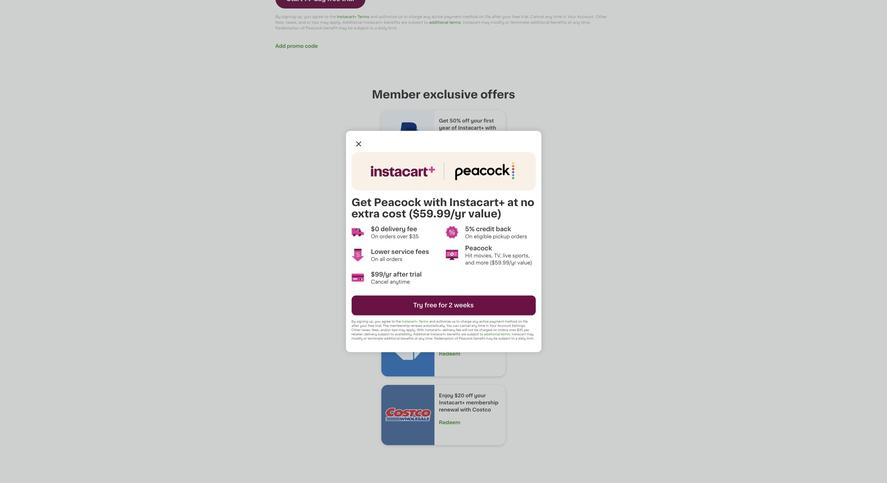 Task type: locate. For each thing, give the bounding box(es) containing it.
1 vertical spatial you
[[375, 320, 381, 323]]

your inside by signing up, you agree to the instacart+ terms and authorize us to charge any active payment method on file after your free trial. the membership renews automatically. you can cancel any time in your account settings. other taxes, fees, and/or tips may apply. with instacart+, delivery fee will not be charged on orders over $35 per retailer; delivery subject to availability. additional instacart+ benefits are subject to additional terms . instacart may modify or terminate additional benefits at any time. redemption of peacock benefit may be subject to a daily limit.
[[360, 325, 368, 328]]

1 vertical spatial instacart
[[512, 333, 526, 336]]

0 horizontal spatial authorize
[[379, 15, 397, 19]]

0 horizontal spatial time.
[[426, 337, 434, 340]]

in
[[564, 15, 567, 19], [486, 325, 489, 328]]

0 vertical spatial benefit
[[324, 26, 338, 30]]

orders
[[380, 234, 396, 239], [512, 234, 528, 239], [387, 257, 403, 262], [499, 329, 509, 332]]

renewal
[[439, 408, 459, 413]]

1 vertical spatial $35
[[518, 329, 524, 332]]

peacock up cost
[[374, 198, 422, 208]]

may inside and authorize us to charge any active payment method on file after your free trial. cancel any time in your account. other fees, taxes, and or tips may apply. additional instacart+ benefits are subject to
[[320, 20, 329, 24]]

benefits
[[384, 20, 401, 24], [551, 20, 567, 24], [448, 333, 461, 336], [401, 337, 414, 340]]

your left account.
[[568, 15, 577, 19]]

1 vertical spatial daily
[[519, 337, 526, 340]]

off inside enjoy $20 off your instacart+ membership renewal with costco
[[466, 393, 473, 398]]

redeem down paypal.
[[439, 144, 461, 149]]

0 horizontal spatial value)
[[469, 209, 502, 219]]

active inside and authorize us to charge any active payment method on file after your free trial. cancel any time in your account. other fees, taxes, and or tips may apply. additional instacart+ benefits are subject to
[[432, 15, 444, 19]]

delivery down you on the bottom
[[443, 329, 456, 332]]

on right charged
[[494, 329, 498, 332]]

apply. down mastercard®.
[[456, 208, 472, 213]]

1 horizontal spatial extra
[[477, 263, 490, 268]]

1 vertical spatial benefit
[[474, 337, 485, 340]]

1 vertical spatial terms
[[501, 333, 510, 336]]

2 inside try free for 2 weeks button
[[449, 303, 453, 309]]

peacock
[[306, 26, 323, 30], [374, 198, 422, 208], [466, 246, 493, 252], [439, 263, 462, 268], [459, 337, 473, 340]]

get for get up to 12 months of free delivery with chase
[[439, 325, 449, 330]]

0 horizontal spatial be
[[348, 26, 353, 30]]

get up $0
[[352, 198, 372, 208]]

tips inside by signing up, you agree to the instacart+ terms and authorize us to charge any active payment method on file after your free trial. the membership renews automatically. you can cancel any time in your account settings. other taxes, fees, and/or tips may apply. with instacart+, delivery fee will not be charged on orders over $35 per retailer; delivery subject to availability. additional instacart+ benefits are subject to additional terms . instacart may modify or terminate additional benefits at any time. redemption of peacock benefit may be subject to a daily limit.
[[392, 329, 398, 332]]

be down chase
[[494, 337, 498, 340]]

terms
[[450, 20, 461, 24], [501, 333, 510, 336]]

value) for live
[[518, 261, 533, 266]]

0 vertical spatial months
[[466, 187, 485, 192]]

1 vertical spatial ($59.99/yr
[[490, 261, 517, 266]]

member exclusive offers
[[372, 89, 516, 100]]

1 vertical spatial method
[[505, 320, 518, 323]]

tips down by signing up, you agree to the instacart+ terms
[[312, 20, 319, 24]]

up,
[[297, 15, 303, 19], [369, 320, 374, 323]]

for
[[439, 303, 448, 309]]

apply. inside by signing up, you agree to the instacart+ terms and authorize us to charge any active payment method on file after your free trial. the membership renews automatically. you can cancel any time in your account settings. other taxes, fees, and/or tips may apply. with instacart+, delivery fee will not be charged on orders over $35 per retailer; delivery subject to availability. additional instacart+ benefits are subject to additional terms . instacart may modify or terminate additional benefits at any time. redemption of peacock benefit may be subject to a daily limit.
[[407, 329, 416, 332]]

50%
[[450, 118, 461, 123]]

with inside get peacock with instacart+ at no extra cost ($59.99/yr value)
[[424, 198, 447, 208]]

4 redeem from the top
[[439, 420, 461, 425]]

0 horizontal spatial instacart
[[463, 20, 481, 24]]

at inside join instacart+ and get peacock at no extra cost. terms apply.
[[463, 263, 468, 268]]

get inside get peacock with instacart+ at no extra cost ($59.99/yr value)
[[352, 198, 372, 208]]

other
[[596, 15, 608, 19], [352, 329, 361, 332]]

apply. down by signing up, you agree to the instacart+ terms
[[330, 20, 342, 24]]

0 horizontal spatial limit.
[[389, 26, 398, 30]]

0 vertical spatial trial.
[[521, 15, 530, 19]]

taxes, up retailer;
[[362, 329, 371, 332]]

eligible left mastercard®.
[[439, 201, 458, 206]]

taxes, up promo
[[286, 20, 298, 24]]

0 horizontal spatial membership
[[390, 325, 410, 328]]

time. down account.
[[582, 20, 591, 24]]

0 horizontal spatial tips
[[312, 20, 319, 24]]

free left "for"
[[425, 303, 438, 309]]

signing
[[282, 15, 296, 19], [357, 320, 369, 323]]

0 horizontal spatial you
[[304, 15, 311, 19]]

free inside button
[[425, 303, 438, 309]]

file up settings.
[[524, 320, 528, 323]]

0 vertical spatial in
[[564, 15, 567, 19]]

of up mastercard®.
[[487, 187, 492, 192]]

0 horizontal spatial the
[[330, 15, 336, 19]]

0 vertical spatial 2
[[450, 187, 453, 192]]

$99/yr
[[371, 272, 392, 278]]

over up service on the left bottom of the page
[[397, 234, 408, 239]]

taxes, inside by signing up, you agree to the instacart+ terms and authorize us to charge any active payment method on file after your free trial. the membership renews automatically. you can cancel any time in your account settings. other taxes, fees, and/or tips may apply. with instacart+, delivery fee will not be charged on orders over $35 per retailer; delivery subject to availability. additional instacart+ benefits are subject to additional terms . instacart may modify or terminate additional benefits at any time. redemption of peacock benefit may be subject to a daily limit.
[[362, 329, 371, 332]]

on left all
[[371, 257, 379, 262]]

your up retailer;
[[360, 325, 368, 328]]

0 horizontal spatial up,
[[297, 15, 303, 19]]

($59.99/yr
[[409, 209, 466, 219], [490, 261, 517, 266]]

redeem down get peacock with instacart+ at no extra cost ($59.99/yr value)
[[439, 220, 461, 225]]

1 horizontal spatial after
[[394, 272, 409, 278]]

fee up service on the left bottom of the page
[[407, 227, 418, 232]]

in left account.
[[564, 15, 567, 19]]

2 right "for"
[[449, 303, 453, 309]]

and inside join instacart+ and get peacock at no extra cost. terms apply.
[[479, 256, 489, 261]]

in up charged
[[486, 325, 489, 328]]

file up additional terms . instacart may modify or terminate additional benefits at any time.
[[485, 15, 491, 19]]

additional
[[343, 20, 363, 24], [414, 333, 430, 336]]

your
[[568, 15, 577, 19], [490, 325, 497, 328]]

0 vertical spatial the
[[330, 15, 336, 19]]

at
[[568, 20, 572, 24], [508, 198, 519, 208], [463, 263, 468, 268], [415, 337, 418, 340]]

fee
[[407, 227, 418, 232], [457, 329, 462, 332]]

1 vertical spatial eligible
[[474, 234, 492, 239]]

peacock down by signing up, you agree to the instacart+ terms
[[306, 26, 323, 30]]

time
[[554, 15, 563, 19], [478, 325, 486, 328]]

after
[[492, 15, 502, 19], [394, 272, 409, 278], [352, 325, 359, 328]]

1 horizontal spatial be
[[475, 329, 479, 332]]

extra up $0
[[352, 209, 380, 219]]

apply. down 'first'
[[476, 133, 492, 137]]

offers
[[481, 89, 516, 100]]

on for $0 delivery fee
[[371, 234, 379, 239]]

of
[[301, 26, 305, 30], [452, 125, 457, 130], [487, 187, 492, 192], [492, 325, 497, 330], [455, 337, 459, 340]]

signing for by signing up, you agree to the instacart+ terms and authorize us to charge any active payment method on file after your free trial. the membership renews automatically. you can cancel any time in your account settings. other taxes, fees, and/or tips may apply. with instacart+, delivery fee will not be charged on orders over $35 per retailer; delivery subject to availability. additional instacart+ benefits are subject to additional terms . instacart may modify or terminate additional benefits at any time. redemption of peacock benefit may be subject to a daily limit.
[[357, 320, 369, 323]]

free inside get up to 12 months of free delivery with chase
[[439, 332, 450, 337]]

peacock hit movies, tv, live sports, and more ($59.99/yr value)
[[466, 246, 533, 266]]

1 horizontal spatial membership
[[467, 401, 499, 405]]

on
[[371, 234, 379, 239], [466, 234, 473, 239], [371, 257, 379, 262]]

to inside get up to 12 months of free delivery with chase
[[458, 325, 463, 330]]

on up additional terms . instacart may modify or terminate additional benefits at any time.
[[480, 15, 484, 19]]

1 vertical spatial modify
[[352, 337, 363, 340]]

benefit down by signing up, you agree to the instacart+ terms
[[324, 26, 338, 30]]

with inside enjoy $20 off your instacart+ membership renewal with costco
[[461, 408, 472, 413]]

of up chase
[[492, 325, 497, 330]]

0 horizontal spatial are
[[402, 20, 408, 24]]

0 vertical spatial no
[[521, 198, 535, 208]]

benefits inside and authorize us to charge any active payment method on file after your free trial. cancel any time in your account. other fees, taxes, and or tips may apply. additional instacart+ benefits are subject to
[[384, 20, 401, 24]]

payment up redemption of peacock benefit may be subject to a daily limit.
[[445, 15, 462, 19]]

time. down instacart+,
[[426, 337, 434, 340]]

1 redeem from the top
[[439, 144, 461, 149]]

orders down service on the left bottom of the page
[[387, 257, 403, 262]]

apply. down renews on the left bottom of the page
[[407, 329, 416, 332]]

agree
[[312, 15, 324, 19], [382, 320, 391, 323]]

1 horizontal spatial authorize
[[437, 320, 451, 323]]

orders inside lower service fees on all orders
[[387, 257, 403, 262]]

code
[[305, 43, 318, 48]]

of inside the get 50% off your first year of instacart+ with paypal. terms apply.
[[452, 125, 457, 130]]

method
[[463, 15, 479, 19], [505, 320, 518, 323]]

terms
[[358, 15, 370, 19], [459, 133, 475, 137], [439, 208, 455, 213], [453, 270, 469, 275], [419, 320, 429, 323], [439, 339, 455, 344]]

2 up get peacock with instacart+ at no extra cost ($59.99/yr value)
[[450, 187, 453, 192]]

apply. down more
[[470, 270, 486, 275]]

get up to 12 months of free delivery with chase
[[439, 325, 501, 337]]

1 vertical spatial taxes,
[[362, 329, 371, 332]]

membership up costco on the bottom right
[[467, 401, 499, 405]]

0 horizontal spatial fee
[[407, 227, 418, 232]]

1 horizontal spatial time
[[554, 15, 563, 19]]

terms inside join instacart+ and get peacock at no extra cost. terms apply.
[[453, 270, 469, 275]]

on down $0
[[371, 234, 379, 239]]

0 horizontal spatial instacart+ terms link
[[337, 15, 370, 19]]

you for by signing up, you agree to the instacart+ terms
[[304, 15, 311, 19]]

0 horizontal spatial additional terms link
[[429, 20, 461, 24]]

1 horizontal spatial agree
[[382, 320, 391, 323]]

eligible down credit
[[474, 234, 492, 239]]

apply. inside the get 2 free months of instacart+ with your eligible mastercard®. terms apply.
[[456, 208, 472, 213]]

agree up the
[[382, 320, 391, 323]]

by signing up, you agree to the instacart+ terms
[[276, 15, 370, 19]]

0 vertical spatial over
[[397, 234, 408, 239]]

$35 up fees
[[409, 234, 419, 239]]

$35 inside by signing up, you agree to the instacart+ terms and authorize us to charge any active payment method on file after your free trial. the membership renews automatically. you can cancel any time in your account settings. other taxes, fees, and/or tips may apply. with instacart+, delivery fee will not be charged on orders over $35 per retailer; delivery subject to availability. additional instacart+ benefits are subject to additional terms . instacart may modify or terminate additional benefits at any time. redemption of peacock benefit may be subject to a daily limit.
[[518, 329, 524, 332]]

orders down back
[[512, 234, 528, 239]]

your up costco on the bottom right
[[475, 393, 486, 398]]

1 horizontal spatial other
[[596, 15, 608, 19]]

0 horizontal spatial us
[[398, 15, 403, 19]]

time up charged
[[478, 325, 486, 328]]

months right 12
[[471, 325, 490, 330]]

1 horizontal spatial value)
[[518, 261, 533, 266]]

12
[[464, 325, 470, 330]]

instacart+ inside enjoy $20 off your instacart+ membership renewal with costco
[[439, 401, 465, 405]]

1 vertical spatial other
[[352, 329, 361, 332]]

instacart
[[463, 20, 481, 24], [512, 333, 526, 336]]

you up and/or
[[375, 320, 381, 323]]

be right not
[[475, 329, 479, 332]]

redeem
[[439, 144, 461, 149], [439, 220, 461, 225], [439, 352, 461, 357], [439, 420, 461, 425]]

other up retailer;
[[352, 329, 361, 332]]

instacart+ terms link for and authorize us to charge any active payment method on file after your free trial. cancel any time in your account. other fees, taxes, and or tips may apply. additional instacart+ benefits are subject to
[[337, 15, 370, 19]]

0 vertical spatial .
[[461, 20, 462, 24]]

of down up at the right bottom
[[455, 337, 459, 340]]

fee down can
[[457, 329, 462, 332]]

time left account.
[[554, 15, 563, 19]]

and/or
[[381, 329, 391, 332]]

your up chase
[[490, 325, 497, 328]]

your up mastercard®.
[[479, 194, 490, 199]]

benefit down charged
[[474, 337, 485, 340]]

charge
[[409, 15, 423, 19], [461, 320, 472, 323]]

months up mastercard®.
[[466, 187, 485, 192]]

1 vertical spatial by
[[352, 320, 356, 323]]

add
[[276, 43, 286, 48]]

1 horizontal spatial are
[[462, 333, 467, 336]]

limit.
[[389, 26, 398, 30], [527, 337, 535, 340]]

1 vertical spatial additional terms link
[[485, 333, 510, 336]]

get inside the get 50% off your first year of instacart+ with paypal. terms apply.
[[439, 118, 449, 123]]

peacock up cost.
[[439, 263, 462, 268]]

0 vertical spatial a
[[375, 26, 377, 30]]

additional down with
[[414, 333, 430, 336]]

($59.99/yr for tv,
[[490, 261, 517, 266]]

0 vertical spatial time
[[554, 15, 563, 19]]

1 vertical spatial terminate
[[368, 337, 384, 340]]

no inside join instacart+ and get peacock at no extra cost. terms apply.
[[469, 263, 476, 268]]

get left up at the right bottom
[[439, 325, 449, 330]]

off right 50%
[[463, 118, 470, 123]]

tips
[[312, 20, 319, 24], [392, 329, 398, 332]]

1 vertical spatial payment
[[490, 320, 505, 323]]

of up add promo code button
[[301, 26, 305, 30]]

cost.
[[439, 270, 452, 275]]

additional down by signing up, you agree to the instacart+ terms
[[343, 20, 363, 24]]

free up additional terms . instacart may modify or terminate additional benefits at any time.
[[513, 15, 520, 19]]

off inside the get 50% off your first year of instacart+ with paypal. terms apply.
[[463, 118, 470, 123]]

6 redeem button from the top
[[439, 419, 461, 426]]

0 vertical spatial instacart+ terms link
[[337, 15, 370, 19]]

get inside get up to 12 months of free delivery with chase
[[439, 325, 449, 330]]

1 horizontal spatial fees,
[[372, 329, 380, 332]]

2 horizontal spatial or
[[506, 20, 510, 24]]

trial.
[[521, 15, 530, 19], [376, 325, 382, 328]]

on up settings.
[[519, 320, 523, 323]]

cost
[[382, 209, 407, 219]]

subject
[[409, 20, 423, 24], [354, 26, 369, 30], [378, 333, 390, 336], [468, 333, 480, 336], [499, 337, 511, 340]]

trial. inside by signing up, you agree to the instacart+ terms and authorize us to charge any active payment method on file after your free trial. the membership renews automatically. you can cancel any time in your account settings. other taxes, fees, and/or tips may apply. with instacart+, delivery fee will not be charged on orders over $35 per retailer; delivery subject to availability. additional instacart+ benefits are subject to additional terms . instacart may modify or terminate additional benefits at any time. redemption of peacock benefit may be subject to a daily limit.
[[376, 325, 382, 328]]

you up code
[[304, 15, 311, 19]]

cancel up additional terms . instacart may modify or terminate additional benefits at any time.
[[531, 15, 545, 19]]

live
[[503, 254, 512, 259]]

anytime
[[390, 280, 410, 285]]

off for $20
[[466, 393, 473, 398]]

by up retailer;
[[352, 320, 356, 323]]

3 redeem from the top
[[439, 352, 461, 357]]

1 horizontal spatial tips
[[392, 329, 398, 332]]

taxes,
[[286, 20, 298, 24], [362, 329, 371, 332]]

2 horizontal spatial be
[[494, 337, 498, 340]]

1 horizontal spatial redemption
[[435, 337, 454, 340]]

tips right and/or
[[392, 329, 398, 332]]

value) down sports,
[[518, 261, 533, 266]]

5 redeem button from the top
[[439, 415, 502, 426]]

not
[[468, 329, 474, 332]]

redeem for first redeem button from the bottom
[[439, 420, 461, 425]]

redeem down apply.
[[439, 352, 461, 357]]

2 redeem from the top
[[439, 220, 461, 225]]

additional terms link
[[429, 20, 461, 24], [485, 333, 510, 336]]

terms inside terms apply.
[[439, 339, 455, 344]]

0 vertical spatial time.
[[582, 20, 591, 24]]

your inside the get 2 free months of instacart+ with your eligible mastercard®. terms apply.
[[479, 194, 490, 199]]

us inside by signing up, you agree to the instacart+ terms and authorize us to charge any active payment method on file after your free trial. the membership renews automatically. you can cancel any time in your account settings. other taxes, fees, and/or tips may apply. with instacart+, delivery fee will not be charged on orders over $35 per retailer; delivery subject to availability. additional instacart+ benefits are subject to additional terms . instacart may modify or terminate additional benefits at any time. redemption of peacock benefit may be subject to a daily limit.
[[452, 320, 456, 323]]

file inside by signing up, you agree to the instacart+ terms and authorize us to charge any active payment method on file after your free trial. the membership renews automatically. you can cancel any time in your account settings. other taxes, fees, and/or tips may apply. with instacart+, delivery fee will not be charged on orders over $35 per retailer; delivery subject to availability. additional instacart+ benefits are subject to additional terms . instacart may modify or terminate additional benefits at any time. redemption of peacock benefit may be subject to a daily limit.
[[524, 320, 528, 323]]

0 horizontal spatial no
[[469, 263, 476, 268]]

authorize
[[379, 15, 397, 19], [437, 320, 451, 323]]

a inside by signing up, you agree to the instacart+ terms and authorize us to charge any active payment method on file after your free trial. the membership renews automatically. you can cancel any time in your account settings. other taxes, fees, and/or tips may apply. with instacart+, delivery fee will not be charged on orders over $35 per retailer; delivery subject to availability. additional instacart+ benefits are subject to additional terms . instacart may modify or terminate additional benefits at any time. redemption of peacock benefit may be subject to a daily limit.
[[516, 337, 518, 340]]

. inside by signing up, you agree to the instacart+ terms and authorize us to charge any active payment method on file after your free trial. the membership renews automatically. you can cancel any time in your account settings. other taxes, fees, and/or tips may apply. with instacart+, delivery fee will not be charged on orders over $35 per retailer; delivery subject to availability. additional instacart+ benefits are subject to additional terms . instacart may modify or terminate additional benefits at any time. redemption of peacock benefit may be subject to a daily limit.
[[510, 333, 511, 336]]

extra
[[352, 209, 380, 219], [477, 263, 490, 268]]

1 vertical spatial .
[[510, 333, 511, 336]]

0 vertical spatial method
[[463, 15, 479, 19]]

membership up availability.
[[390, 325, 410, 328]]

other inside and authorize us to charge any active payment method on file after your free trial. cancel any time in your account. other fees, taxes, and or tips may apply. additional instacart+ benefits are subject to
[[596, 15, 608, 19]]

peacock up movies,
[[466, 246, 493, 252]]

get
[[439, 118, 449, 123], [439, 187, 449, 192], [352, 198, 372, 208], [439, 325, 449, 330]]

you inside by signing up, you agree to the instacart+ terms and authorize us to charge any active payment method on file after your free trial. the membership renews automatically. you can cancel any time in your account settings. other taxes, fees, and/or tips may apply. with instacart+, delivery fee will not be charged on orders over $35 per retailer; delivery subject to availability. additional instacart+ benefits are subject to additional terms . instacart may modify or terminate additional benefits at any time. redemption of peacock benefit may be subject to a daily limit.
[[375, 320, 381, 323]]

1 horizontal spatial .
[[510, 333, 511, 336]]

active inside by signing up, you agree to the instacart+ terms and authorize us to charge any active payment method on file after your free trial. the membership renews automatically. you can cancel any time in your account settings. other taxes, fees, and/or tips may apply. with instacart+, delivery fee will not be charged on orders over $35 per retailer; delivery subject to availability. additional instacart+ benefits are subject to additional terms . instacart may modify or terminate additional benefits at any time. redemption of peacock benefit may be subject to a daily limit.
[[480, 320, 489, 323]]

terms inside the get 50% off your first year of instacart+ with paypal. terms apply.
[[459, 133, 475, 137]]

cancel down "$99/yr"
[[371, 280, 389, 285]]

modify inside by signing up, you agree to the instacart+ terms and authorize us to charge any active payment method on file after your free trial. the membership renews automatically. you can cancel any time in your account settings. other taxes, fees, and/or tips may apply. with instacart+, delivery fee will not be charged on orders over $35 per retailer; delivery subject to availability. additional instacart+ benefits are subject to additional terms . instacart may modify or terminate additional benefits at any time. redemption of peacock benefit may be subject to a daily limit.
[[352, 337, 363, 340]]

extra down movies,
[[477, 263, 490, 268]]

authorize inside and authorize us to charge any active payment method on file after your free trial. cancel any time in your account. other fees, taxes, and or tips may apply. additional instacart+ benefits are subject to
[[379, 15, 397, 19]]

2 vertical spatial after
[[352, 325, 359, 328]]

0 vertical spatial charge
[[409, 15, 423, 19]]

hit
[[466, 254, 473, 259]]

peacock down will
[[459, 337, 473, 340]]

1 horizontal spatial benefit
[[474, 337, 485, 340]]

on inside and authorize us to charge any active payment method on file after your free trial. cancel any time in your account. other fees, taxes, and or tips may apply. additional instacart+ benefits are subject to
[[480, 15, 484, 19]]

after up additional terms . instacart may modify or terminate additional benefits at any time.
[[492, 15, 502, 19]]

fees
[[416, 249, 429, 255]]

additional inside by signing up, you agree to the instacart+ terms and authorize us to charge any active payment method on file after your free trial. the membership renews automatically. you can cancel any time in your account settings. other taxes, fees, and/or tips may apply. with instacart+, delivery fee will not be charged on orders over $35 per retailer; delivery subject to availability. additional instacart+ benefits are subject to additional terms . instacart may modify or terminate additional benefits at any time. redemption of peacock benefit may be subject to a daily limit.
[[414, 333, 430, 336]]

0 vertical spatial cancel
[[531, 15, 545, 19]]

and authorize us to charge any active payment method on file after your free trial. cancel any time in your account. other fees, taxes, and or tips may apply. additional instacart+ benefits are subject to
[[276, 15, 609, 24]]

0 vertical spatial on
[[480, 15, 484, 19]]

0 vertical spatial authorize
[[379, 15, 397, 19]]

time inside by signing up, you agree to the instacart+ terms and authorize us to charge any active payment method on file after your free trial. the membership renews automatically. you can cancel any time in your account settings. other taxes, fees, and/or tips may apply. with instacart+, delivery fee will not be charged on orders over $35 per retailer; delivery subject to availability. additional instacart+ benefits are subject to additional terms . instacart may modify or terminate additional benefits at any time. redemption of peacock benefit may be subject to a daily limit.
[[478, 325, 486, 328]]

by for by signing up, you agree to the instacart+ terms
[[276, 15, 281, 19]]

your up additional terms . instacart may modify or terminate additional benefits at any time.
[[503, 15, 512, 19]]

0 vertical spatial file
[[485, 15, 491, 19]]

months
[[466, 187, 485, 192], [471, 325, 490, 330]]

your inside and authorize us to charge any active payment method on file after your free trial. cancel any time in your account. other fees, taxes, and or tips may apply. additional instacart+ benefits are subject to
[[568, 15, 577, 19]]

weeks
[[455, 303, 474, 309]]

0 vertical spatial fee
[[407, 227, 418, 232]]

by for by signing up, you agree to the instacart+ terms and authorize us to charge any active payment method on file after your free trial. the membership renews automatically. you can cancel any time in your account settings. other taxes, fees, and/or tips may apply. with instacart+, delivery fee will not be charged on orders over $35 per retailer; delivery subject to availability. additional instacart+ benefits are subject to additional terms . instacart may modify or terminate additional benefits at any time. redemption of peacock benefit may be subject to a daily limit.
[[352, 320, 356, 323]]

benefit inside redemption of peacock benefit may be subject to a daily limit.
[[324, 26, 338, 30]]

on down 5% on the right top
[[466, 234, 473, 239]]

modify
[[491, 20, 505, 24], [352, 337, 363, 340]]

months inside get up to 12 months of free delivery with chase
[[471, 325, 490, 330]]

free up mastercard®.
[[454, 187, 465, 192]]

signing for by signing up, you agree to the instacart+ terms
[[282, 15, 296, 19]]

trial. left the
[[376, 325, 382, 328]]

to inside redemption of peacock benefit may be subject to a daily limit.
[[370, 26, 374, 30]]

1 horizontal spatial terms
[[501, 333, 510, 336]]

.
[[461, 20, 462, 24], [510, 333, 511, 336]]

1 horizontal spatial file
[[524, 320, 528, 323]]

trial. inside and authorize us to charge any active payment method on file after your free trial. cancel any time in your account. other fees, taxes, and or tips may apply. additional instacart+ benefits are subject to
[[521, 15, 530, 19]]

the
[[383, 325, 389, 328]]

redeem down renewal
[[439, 420, 461, 425]]

free left the
[[368, 325, 375, 328]]

after up retailer;
[[352, 325, 359, 328]]

on inside 5% credit back on eligible pickup orders
[[466, 234, 473, 239]]

delivery up apply.
[[451, 332, 472, 337]]

taxes, inside and authorize us to charge any active payment method on file after your free trial. cancel any time in your account. other fees, taxes, and or tips may apply. additional instacart+ benefits are subject to
[[286, 20, 298, 24]]

charged
[[480, 329, 493, 332]]

are
[[402, 20, 408, 24], [462, 333, 467, 336]]

charge up cancel
[[461, 320, 472, 323]]

redeem for 3rd redeem button from the bottom
[[439, 352, 461, 357]]

terminate
[[511, 20, 530, 24], [368, 337, 384, 340]]

redeem for 5th redeem button from the bottom of the page
[[439, 220, 461, 225]]

0 vertical spatial off
[[463, 118, 470, 123]]

first
[[484, 118, 494, 123]]

0 horizontal spatial fees,
[[276, 20, 285, 24]]

0 vertical spatial are
[[402, 20, 408, 24]]

extra inside join instacart+ and get peacock at no extra cost. terms apply.
[[477, 263, 490, 268]]

1 vertical spatial active
[[480, 320, 489, 323]]

1 horizontal spatial payment
[[490, 320, 505, 323]]

0 horizontal spatial additional
[[343, 20, 363, 24]]

on for 5% credit back
[[466, 234, 473, 239]]

can
[[454, 325, 459, 328]]

off for 50%
[[463, 118, 470, 123]]

or inside by signing up, you agree to the instacart+ terms and authorize us to charge any active payment method on file after your free trial. the membership renews automatically. you can cancel any time in your account settings. other taxes, fees, and/or tips may apply. with instacart+, delivery fee will not be charged on orders over $35 per retailer; delivery subject to availability. additional instacart+ benefits are subject to additional terms . instacart may modify or terminate additional benefits at any time. redemption of peacock benefit may be subject to a daily limit.
[[364, 337, 367, 340]]

0 horizontal spatial active
[[432, 15, 444, 19]]

1 vertical spatial the
[[396, 320, 401, 323]]

trial. up additional terms . instacart may modify or terminate additional benefits at any time.
[[521, 15, 530, 19]]

2 horizontal spatial after
[[492, 15, 502, 19]]

promo
[[287, 43, 304, 48]]

free down you on the bottom
[[439, 332, 450, 337]]

your inside and authorize us to charge any active payment method on file after your free trial. cancel any time in your account. other fees, taxes, and or tips may apply. additional instacart+ benefits are subject to
[[503, 15, 512, 19]]

on inside the $0 delivery fee on orders over $35
[[371, 234, 379, 239]]

may inside redemption of peacock benefit may be subject to a daily limit.
[[339, 26, 347, 30]]

after up anytime
[[394, 272, 409, 278]]

the inside by signing up, you agree to the instacart+ terms and authorize us to charge any active payment method on file after your free trial. the membership renews automatically. you can cancel any time in your account settings. other taxes, fees, and/or tips may apply. with instacart+, delivery fee will not be charged on orders over $35 per retailer; delivery subject to availability. additional instacart+ benefits are subject to additional terms . instacart may modify or terminate additional benefits at any time. redemption of peacock benefit may be subject to a daily limit.
[[396, 320, 401, 323]]

agree for by signing up, you agree to the instacart+ terms and authorize us to charge any active payment method on file after your free trial. the membership renews automatically. you can cancel any time in your account settings. other taxes, fees, and/or tips may apply. with instacart+, delivery fee will not be charged on orders over $35 per retailer; delivery subject to availability. additional instacart+ benefits are subject to additional terms . instacart may modify or terminate additional benefits at any time. redemption of peacock benefit may be subject to a daily limit.
[[382, 320, 391, 323]]

0 vertical spatial fees,
[[276, 20, 285, 24]]

1 vertical spatial on
[[519, 320, 523, 323]]

year
[[439, 125, 451, 130]]

over down settings.
[[510, 329, 517, 332]]

0 horizontal spatial ($59.99/yr
[[409, 209, 466, 219]]

agree up code
[[312, 15, 324, 19]]

signing inside by signing up, you agree to the instacart+ terms and authorize us to charge any active payment method on file after your free trial. the membership renews automatically. you can cancel any time in your account settings. other taxes, fees, and/or tips may apply. with instacart+, delivery fee will not be charged on orders over $35 per retailer; delivery subject to availability. additional instacart+ benefits are subject to additional terms . instacart may modify or terminate additional benefits at any time. redemption of peacock benefit may be subject to a daily limit.
[[357, 320, 369, 323]]

1 horizontal spatial a
[[516, 337, 518, 340]]

get inside the get 2 free months of instacart+ with your eligible mastercard®. terms apply.
[[439, 187, 449, 192]]

by
[[276, 15, 281, 19], [352, 320, 356, 323]]

1 vertical spatial up,
[[369, 320, 374, 323]]

with inside the get 2 free months of instacart+ with your eligible mastercard®. terms apply.
[[467, 194, 478, 199]]

1 horizontal spatial modify
[[491, 20, 505, 24]]

signing up promo
[[282, 15, 296, 19]]

2 horizontal spatial on
[[519, 320, 523, 323]]

1 vertical spatial additional
[[414, 333, 430, 336]]

1 horizontal spatial or
[[364, 337, 367, 340]]

value) for at
[[469, 209, 502, 219]]

0 vertical spatial additional
[[343, 20, 363, 24]]

be down by signing up, you agree to the instacart+ terms
[[348, 26, 353, 30]]

active
[[432, 15, 444, 19], [480, 320, 489, 323]]

are inside by signing up, you agree to the instacart+ terms and authorize us to charge any active payment method on file after your free trial. the membership renews automatically. you can cancel any time in your account settings. other taxes, fees, and/or tips may apply. with instacart+, delivery fee will not be charged on orders over $35 per retailer; delivery subject to availability. additional instacart+ benefits are subject to additional terms . instacart may modify or terminate additional benefits at any time. redemption of peacock benefit may be subject to a daily limit.
[[462, 333, 467, 336]]

$35 down settings.
[[518, 329, 524, 332]]

0 horizontal spatial taxes,
[[286, 20, 298, 24]]

peacock inside by signing up, you agree to the instacart+ terms and authorize us to charge any active payment method on file after your free trial. the membership renews automatically. you can cancel any time in your account settings. other taxes, fees, and/or tips may apply. with instacart+, delivery fee will not be charged on orders over $35 per retailer; delivery subject to availability. additional instacart+ benefits are subject to additional terms . instacart may modify or terminate additional benefits at any time. redemption of peacock benefit may be subject to a daily limit.
[[459, 337, 473, 340]]

0 horizontal spatial method
[[463, 15, 479, 19]]

0 vertical spatial membership
[[390, 325, 410, 328]]

5% credit back on eligible pickup orders
[[466, 227, 528, 239]]

1 vertical spatial authorize
[[437, 320, 451, 323]]

us up redemption of peacock benefit may be subject to a daily limit.
[[398, 15, 403, 19]]

agree inside by signing up, you agree to the instacart+ terms and authorize us to charge any active payment method on file after your free trial. the membership renews automatically. you can cancel any time in your account settings. other taxes, fees, and/or tips may apply. with instacart+, delivery fee will not be charged on orders over $35 per retailer; delivery subject to availability. additional instacart+ benefits are subject to additional terms . instacart may modify or terminate additional benefits at any time. redemption of peacock benefit may be subject to a daily limit.
[[382, 320, 391, 323]]

charge inside by signing up, you agree to the instacart+ terms and authorize us to charge any active payment method on file after your free trial. the membership renews automatically. you can cancel any time in your account settings. other taxes, fees, and/or tips may apply. with instacart+, delivery fee will not be charged on orders over $35 per retailer; delivery subject to availability. additional instacart+ benefits are subject to additional terms . instacart may modify or terminate additional benefits at any time. redemption of peacock benefit may be subject to a daily limit.
[[461, 320, 472, 323]]

fees, up add
[[276, 20, 285, 24]]

back
[[496, 227, 512, 232]]

us inside and authorize us to charge any active payment method on file after your free trial. cancel any time in your account. other fees, taxes, and or tips may apply. additional instacart+ benefits are subject to
[[398, 15, 403, 19]]

1 horizontal spatial you
[[375, 320, 381, 323]]

or
[[307, 20, 311, 24], [506, 20, 510, 24], [364, 337, 367, 340]]

time inside and authorize us to charge any active payment method on file after your free trial. cancel any time in your account. other fees, taxes, and or tips may apply. additional instacart+ benefits are subject to
[[554, 15, 563, 19]]

active up charged
[[480, 320, 489, 323]]

redemption down instacart+,
[[435, 337, 454, 340]]

charge up redemption of peacock benefit may be subject to a daily limit.
[[409, 15, 423, 19]]



Task type: vqa. For each thing, say whether or not it's contained in the screenshot.
the top the
yes



Task type: describe. For each thing, give the bounding box(es) containing it.
paypal.
[[439, 133, 458, 137]]

at inside get peacock with instacart+ at no extra cost ($59.99/yr value)
[[508, 198, 519, 208]]

cancel inside and authorize us to charge any active payment method on file after your free trial. cancel any time in your account. other fees, taxes, and or tips may apply. additional instacart+ benefits are subject to
[[531, 15, 545, 19]]

account
[[498, 325, 511, 328]]

per
[[525, 329, 530, 332]]

tips inside and authorize us to charge any active payment method on file after your free trial. cancel any time in your account. other fees, taxes, and or tips may apply. additional instacart+ benefits are subject to
[[312, 20, 319, 24]]

are inside and authorize us to charge any active payment method on file after your free trial. cancel any time in your account. other fees, taxes, and or tips may apply. additional instacart+ benefits are subject to
[[402, 20, 408, 24]]

2 redeem button from the top
[[439, 219, 502, 226]]

the for by signing up, you agree to the instacart+ terms and authorize us to charge any active payment method on file after your free trial. the membership renews automatically. you can cancel any time in your account settings. other taxes, fees, and/or tips may apply. with instacart+, delivery fee will not be charged on orders over $35 per retailer; delivery subject to availability. additional instacart+ benefits are subject to additional terms . instacart may modify or terminate additional benefits at any time. redemption of peacock benefit may be subject to a daily limit.
[[396, 320, 401, 323]]

apply.
[[456, 339, 472, 344]]

terms inside by signing up, you agree to the instacart+ terms and authorize us to charge any active payment method on file after your free trial. the membership renews automatically. you can cancel any time in your account settings. other taxes, fees, and/or tips may apply. with instacart+, delivery fee will not be charged on orders over $35 per retailer; delivery subject to availability. additional instacart+ benefits are subject to additional terms . instacart may modify or terminate additional benefits at any time. redemption of peacock benefit may be subject to a daily limit.
[[419, 320, 429, 323]]

authorize inside by signing up, you agree to the instacart+ terms and authorize us to charge any active payment method on file after your free trial. the membership renews automatically. you can cancel any time in your account settings. other taxes, fees, and/or tips may apply. with instacart+, delivery fee will not be charged on orders over $35 per retailer; delivery subject to availability. additional instacart+ benefits are subject to additional terms . instacart may modify or terminate additional benefits at any time. redemption of peacock benefit may be subject to a daily limit.
[[437, 320, 451, 323]]

a inside redemption of peacock benefit may be subject to a daily limit.
[[375, 26, 377, 30]]

join
[[439, 256, 450, 261]]

redeem for 1st redeem button from the top
[[439, 144, 461, 149]]

fee inside by signing up, you agree to the instacart+ terms and authorize us to charge any active payment method on file after your free trial. the membership renews automatically. you can cancel any time in your account settings. other taxes, fees, and/or tips may apply. with instacart+, delivery fee will not be charged on orders over $35 per retailer; delivery subject to availability. additional instacart+ benefits are subject to additional terms . instacart may modify or terminate additional benefits at any time. redemption of peacock benefit may be subject to a daily limit.
[[457, 329, 462, 332]]

instacart+ inside the get 50% off your first year of instacart+ with paypal. terms apply.
[[458, 125, 484, 130]]

$0
[[371, 227, 380, 232]]

up
[[450, 325, 457, 330]]

of inside redemption of peacock benefit may be subject to a daily limit.
[[301, 26, 305, 30]]

0 vertical spatial instacart
[[463, 20, 481, 24]]

benefit inside by signing up, you agree to the instacart+ terms and authorize us to charge any active payment method on file after your free trial. the membership renews automatically. you can cancel any time in your account settings. other taxes, fees, and/or tips may apply. with instacart+, delivery fee will not be charged on orders over $35 per retailer; delivery subject to availability. additional instacart+ benefits are subject to additional terms . instacart may modify or terminate additional benefits at any time. redemption of peacock benefit may be subject to a daily limit.
[[474, 337, 485, 340]]

extra inside get peacock with instacart+ at no extra cost ($59.99/yr value)
[[352, 209, 380, 219]]

free inside by signing up, you agree to the instacart+ terms and authorize us to charge any active payment method on file after your free trial. the membership renews automatically. you can cancel any time in your account settings. other taxes, fees, and/or tips may apply. with instacart+, delivery fee will not be charged on orders over $35 per retailer; delivery subject to availability. additional instacart+ benefits are subject to additional terms . instacart may modify or terminate additional benefits at any time. redemption of peacock benefit may be subject to a daily limit.
[[368, 325, 375, 328]]

$0 delivery fee on orders over $35
[[371, 227, 419, 239]]

peacock inside redemption of peacock benefit may be subject to a daily limit.
[[306, 26, 323, 30]]

chase
[[485, 332, 501, 337]]

on for lower service fees
[[371, 257, 379, 262]]

1 vertical spatial be
[[475, 329, 479, 332]]

membership inside by signing up, you agree to the instacart+ terms and authorize us to charge any active payment method on file after your free trial. the membership renews automatically. you can cancel any time in your account settings. other taxes, fees, and/or tips may apply. with instacart+, delivery fee will not be charged on orders over $35 per retailer; delivery subject to availability. additional instacart+ benefits are subject to additional terms . instacart may modify or terminate additional benefits at any time. redemption of peacock benefit may be subject to a daily limit.
[[390, 325, 410, 328]]

fees, inside by signing up, you agree to the instacart+ terms and authorize us to charge any active payment method on file after your free trial. the membership renews automatically. you can cancel any time in your account settings. other taxes, fees, and/or tips may apply. with instacart+, delivery fee will not be charged on orders over $35 per retailer; delivery subject to availability. additional instacart+ benefits are subject to additional terms . instacart may modify or terminate additional benefits at any time. redemption of peacock benefit may be subject to a daily limit.
[[372, 329, 380, 332]]

fees, inside and authorize us to charge any active payment method on file after your free trial. cancel any time in your account. other fees, taxes, and or tips may apply. additional instacart+ benefits are subject to
[[276, 20, 285, 24]]

free inside and authorize us to charge any active payment method on file after your free trial. cancel any time in your account. other fees, taxes, and or tips may apply. additional instacart+ benefits are subject to
[[513, 15, 520, 19]]

months inside the get 2 free months of instacart+ with your eligible mastercard®. terms apply.
[[466, 187, 485, 192]]

with inside the get 50% off your first year of instacart+ with paypal. terms apply.
[[486, 125, 497, 130]]

delivery right retailer;
[[365, 333, 377, 336]]

trial
[[410, 272, 422, 278]]

sports,
[[513, 254, 530, 259]]

subject inside and authorize us to charge any active payment method on file after your free trial. cancel any time in your account. other fees, taxes, and or tips may apply. additional instacart+ benefits are subject to
[[409, 20, 423, 24]]

up, for by signing up, you agree to the instacart+ terms and authorize us to charge any active payment method on file after your free trial. the membership renews automatically. you can cancel any time in your account settings. other taxes, fees, and/or tips may apply. with instacart+, delivery fee will not be charged on orders over $35 per retailer; delivery subject to availability. additional instacart+ benefits are subject to additional terms . instacart may modify or terminate additional benefits at any time. redemption of peacock benefit may be subject to a daily limit.
[[369, 320, 374, 323]]

the for by signing up, you agree to the instacart+ terms
[[330, 15, 336, 19]]

additional terms link inside the get peacock with instacart+ at no extra cost ($59.99/yr value) dialog
[[485, 333, 510, 336]]

cancel
[[460, 325, 471, 328]]

0 vertical spatial terminate
[[511, 20, 530, 24]]

limit. inside redemption of peacock benefit may be subject to a daily limit.
[[389, 26, 398, 30]]

enjoy $20 off your instacart+ membership renewal with costco
[[439, 393, 500, 413]]

be inside redemption of peacock benefit may be subject to a daily limit.
[[348, 26, 353, 30]]

eligible inside the get 2 free months of instacart+ with your eligible mastercard®. terms apply.
[[439, 201, 458, 206]]

get 50% off your first year of instacart+ with paypal. terms apply.
[[439, 118, 498, 137]]

of inside get up to 12 months of free delivery with chase
[[492, 325, 497, 330]]

daily inside by signing up, you agree to the instacart+ terms and authorize us to charge any active payment method on file after your free trial. the membership renews automatically. you can cancel any time in your account settings. other taxes, fees, and/or tips may apply. with instacart+, delivery fee will not be charged on orders over $35 per retailer; delivery subject to availability. additional instacart+ benefits are subject to additional terms . instacart may modify or terminate additional benefits at any time. redemption of peacock benefit may be subject to a daily limit.
[[519, 337, 526, 340]]

get peacock with instacart+ at no extra cost ($59.99/yr value)
[[352, 198, 537, 219]]

orders inside the $0 delivery fee on orders over $35
[[380, 234, 396, 239]]

terms inside by signing up, you agree to the instacart+ terms and authorize us to charge any active payment method on file after your free trial. the membership renews automatically. you can cancel any time in your account settings. other taxes, fees, and/or tips may apply. with instacart+, delivery fee will not be charged on orders over $35 per retailer; delivery subject to availability. additional instacart+ benefits are subject to additional terms . instacart may modify or terminate additional benefits at any time. redemption of peacock benefit may be subject to a daily limit.
[[501, 333, 510, 336]]

or inside and authorize us to charge any active payment method on file after your free trial. cancel any time in your account. other fees, taxes, and or tips may apply. additional instacart+ benefits are subject to
[[307, 20, 311, 24]]

0 horizontal spatial .
[[461, 20, 462, 24]]

after inside by signing up, you agree to the instacart+ terms and authorize us to charge any active payment method on file after your free trial. the membership renews automatically. you can cancel any time in your account settings. other taxes, fees, and/or tips may apply. with instacart+, delivery fee will not be charged on orders over $35 per retailer; delivery subject to availability. additional instacart+ benefits are subject to additional terms . instacart may modify or terminate additional benefits at any time. redemption of peacock benefit may be subject to a daily limit.
[[352, 325, 359, 328]]

settings.
[[512, 325, 527, 328]]

after inside $99/yr after trial cancel anytime
[[394, 272, 409, 278]]

up, for by signing up, you agree to the instacart+ terms
[[297, 15, 303, 19]]

3 redeem button from the top
[[439, 346, 502, 358]]

5%
[[466, 227, 475, 232]]

$20
[[455, 393, 465, 398]]

movies,
[[474, 254, 493, 259]]

orders inside by signing up, you agree to the instacart+ terms and authorize us to charge any active payment method on file after your free trial. the membership renews automatically. you can cancel any time in your account settings. other taxes, fees, and/or tips may apply. with instacart+, delivery fee will not be charged on orders over $35 per retailer; delivery subject to availability. additional instacart+ benefits are subject to additional terms . instacart may modify or terminate additional benefits at any time. redemption of peacock benefit may be subject to a daily limit.
[[499, 329, 509, 332]]

in inside by signing up, you agree to the instacart+ terms and authorize us to charge any active payment method on file after your free trial. the membership renews automatically. you can cancel any time in your account settings. other taxes, fees, and/or tips may apply. with instacart+, delivery fee will not be charged on orders over $35 per retailer; delivery subject to availability. additional instacart+ benefits are subject to additional terms . instacart may modify or terminate additional benefits at any time. redemption of peacock benefit may be subject to a daily limit.
[[486, 325, 489, 328]]

($59.99/yr for instacart+
[[409, 209, 466, 219]]

availability.
[[395, 333, 413, 336]]

instacart+,
[[425, 329, 442, 332]]

and inside by signing up, you agree to the instacart+ terms and authorize us to charge any active payment method on file after your free trial. the membership renews automatically. you can cancel any time in your account settings. other taxes, fees, and/or tips may apply. with instacart+, delivery fee will not be charged on orders over $35 per retailer; delivery subject to availability. additional instacart+ benefits are subject to additional terms . instacart may modify or terminate additional benefits at any time. redemption of peacock benefit may be subject to a daily limit.
[[430, 320, 436, 323]]

terms apply.
[[439, 332, 502, 344]]

will
[[463, 329, 468, 332]]

retailer;
[[352, 333, 364, 336]]

orders inside 5% credit back on eligible pickup orders
[[512, 234, 528, 239]]

try free for 2 weeks button
[[352, 296, 536, 316]]

you
[[447, 325, 453, 328]]

apply. inside and authorize us to charge any active payment method on file after your free trial. cancel any time in your account. other fees, taxes, and or tips may apply. additional instacart+ benefits are subject to
[[330, 20, 342, 24]]

with
[[417, 329, 425, 332]]

other inside by signing up, you agree to the instacart+ terms and authorize us to charge any active payment method on file after your free trial. the membership renews automatically. you can cancel any time in your account settings. other taxes, fees, and/or tips may apply. with instacart+, delivery fee will not be charged on orders over $35 per retailer; delivery subject to availability. additional instacart+ benefits are subject to additional terms . instacart may modify or terminate additional benefits at any time. redemption of peacock benefit may be subject to a daily limit.
[[352, 329, 361, 332]]

exclusive
[[423, 89, 478, 100]]

more
[[476, 261, 489, 266]]

automatically.
[[423, 325, 446, 328]]

costco
[[473, 408, 491, 413]]

terms inside the get 2 free months of instacart+ with your eligible mastercard®. terms apply.
[[439, 208, 455, 213]]

all
[[380, 257, 385, 262]]

subject inside redemption of peacock benefit may be subject to a daily limit.
[[354, 26, 369, 30]]

enjoy
[[439, 393, 454, 398]]

service
[[392, 249, 415, 255]]

2 inside the get 2 free months of instacart+ with your eligible mastercard®. terms apply.
[[450, 187, 453, 192]]

eligible inside 5% credit back on eligible pickup orders
[[474, 234, 492, 239]]

over inside the $0 delivery fee on orders over $35
[[397, 234, 408, 239]]

of inside by signing up, you agree to the instacart+ terms and authorize us to charge any active payment method on file after your free trial. the membership renews automatically. you can cancel any time in your account settings. other taxes, fees, and/or tips may apply. with instacart+, delivery fee will not be charged on orders over $35 per retailer; delivery subject to availability. additional instacart+ benefits are subject to additional terms . instacart may modify or terminate additional benefits at any time. redemption of peacock benefit may be subject to a daily limit.
[[455, 337, 459, 340]]

payment inside by signing up, you agree to the instacart+ terms and authorize us to charge any active payment method on file after your free trial. the membership renews automatically. you can cancel any time in your account settings. other taxes, fees, and/or tips may apply. with instacart+, delivery fee will not be charged on orders over $35 per retailer; delivery subject to availability. additional instacart+ benefits are subject to additional terms . instacart may modify or terminate additional benefits at any time. redemption of peacock benefit may be subject to a daily limit.
[[490, 320, 505, 323]]

0 vertical spatial modify
[[491, 20, 505, 24]]

get for get peacock with instacart+ at no extra cost ($59.99/yr value)
[[352, 198, 372, 208]]

apply. inside the get 50% off your first year of instacart+ with paypal. terms apply.
[[476, 133, 492, 137]]

$99/yr after trial cancel anytime
[[371, 272, 422, 285]]

get for get 2 free months of instacart+ with your eligible mastercard®. terms apply.
[[439, 187, 449, 192]]

get 2 free months of instacart+ with your eligible mastercard®. terms apply.
[[439, 187, 494, 213]]

renews
[[411, 325, 423, 328]]

pickup
[[493, 234, 510, 239]]

cancel inside $99/yr after trial cancel anytime
[[371, 280, 389, 285]]

mastercard®.
[[459, 201, 493, 206]]

1 redeem button from the top
[[439, 143, 502, 150]]

by signing up, you agree to the instacart+ terms and authorize us to charge any active payment method on file after your free trial. the membership renews automatically. you can cancel any time in your account settings. other taxes, fees, and/or tips may apply. with instacart+, delivery fee will not be charged on orders over $35 per retailer; delivery subject to availability. additional instacart+ benefits are subject to additional terms . instacart may modify or terminate additional benefits at any time. redemption of peacock benefit may be subject to a daily limit.
[[352, 320, 535, 340]]

instacart+ inside the get 2 free months of instacart+ with your eligible mastercard®. terms apply.
[[439, 194, 465, 199]]

over inside by signing up, you agree to the instacart+ terms and authorize us to charge any active payment method on file after your free trial. the membership renews automatically. you can cancel any time in your account settings. other taxes, fees, and/or tips may apply. with instacart+, delivery fee will not be charged on orders over $35 per retailer; delivery subject to availability. additional instacart+ benefits are subject to additional terms . instacart may modify or terminate additional benefits at any time. redemption of peacock benefit may be subject to a daily limit.
[[510, 329, 517, 332]]

apply. inside join instacart+ and get peacock at no extra cost. terms apply.
[[470, 270, 486, 275]]

account.
[[578, 15, 595, 19]]

0 vertical spatial additional terms link
[[429, 20, 461, 24]]

credit
[[477, 227, 495, 232]]

instacart+ inside join instacart+ and get peacock at no extra cost. terms apply.
[[452, 256, 478, 261]]

peacock inside join instacart+ and get peacock at no extra cost. terms apply.
[[439, 263, 462, 268]]

of inside the get 2 free months of instacart+ with your eligible mastercard®. terms apply.
[[487, 187, 492, 192]]

with inside get up to 12 months of free delivery with chase
[[473, 332, 484, 337]]

instacart+ inside get peacock with instacart+ at no extra cost ($59.99/yr value)
[[450, 198, 505, 208]]

2 vertical spatial on
[[494, 329, 498, 332]]

free inside the get 2 free months of instacart+ with your eligible mastercard®. terms apply.
[[454, 187, 465, 192]]

try
[[414, 303, 424, 309]]

delivery inside the $0 delivery fee on orders over $35
[[381, 227, 406, 232]]

add promo code
[[276, 43, 318, 48]]

redemption of peacock benefit may be subject to a daily limit.
[[276, 20, 592, 30]]

membership inside enjoy $20 off your instacart+ membership renewal with costco
[[467, 401, 499, 405]]

your inside enjoy $20 off your instacart+ membership renewal with costco
[[475, 393, 486, 398]]

1 horizontal spatial time.
[[582, 20, 591, 24]]

get peacock with instacart+ at no extra cost ($59.99/yr value) dialog
[[346, 131, 542, 353]]

lower
[[371, 249, 390, 255]]

get for get 50% off your first year of instacart+ with paypal. terms apply.
[[439, 118, 449, 123]]

additional terms . instacart may modify or terminate additional benefits at any time.
[[429, 20, 591, 24]]

add promo code button
[[276, 42, 318, 49]]

instacart+ inside and authorize us to charge any active payment method on file after your free trial. cancel any time in your account. other fees, taxes, and or tips may apply. additional instacart+ benefits are subject to
[[364, 20, 383, 24]]

payment inside and authorize us to charge any active payment method on file after your free trial. cancel any time in your account. other fees, taxes, and or tips may apply. additional instacart+ benefits are subject to
[[445, 15, 462, 19]]

try free for 2 weeks
[[414, 303, 474, 309]]

delivery inside get up to 12 months of free delivery with chase
[[451, 332, 472, 337]]

instacart+ terms link for and authorize us to charge any active payment method on file after your free trial. the membership renews automatically. you can cancel any time in your account settings. other taxes, fees, and/or tips may apply. with instacart+, delivery fee will not be charged on orders over $35 per retailer; delivery subject to availability.
[[402, 320, 429, 323]]

4 redeem button from the top
[[439, 351, 461, 358]]

and inside peacock hit movies, tv, live sports, and more ($59.99/yr value)
[[466, 261, 475, 266]]

agree for by signing up, you agree to the instacart+ terms
[[312, 15, 324, 19]]

your inside by signing up, you agree to the instacart+ terms and authorize us to charge any active payment method on file after your free trial. the membership renews automatically. you can cancel any time in your account settings. other taxes, fees, and/or tips may apply. with instacart+, delivery fee will not be charged on orders over $35 per retailer; delivery subject to availability. additional instacart+ benefits are subject to additional terms . instacart may modify or terminate additional benefits at any time. redemption of peacock benefit may be subject to a daily limit.
[[490, 325, 497, 328]]

you for by signing up, you agree to the instacart+ terms and authorize us to charge any active payment method on file after your free trial. the membership renews automatically. you can cancel any time in your account settings. other taxes, fees, and/or tips may apply. with instacart+, delivery fee will not be charged on orders over $35 per retailer; delivery subject to availability. additional instacart+ benefits are subject to additional terms . instacart may modify or terminate additional benefits at any time. redemption of peacock benefit may be subject to a daily limit.
[[375, 320, 381, 323]]

lower service fees on all orders
[[371, 249, 429, 262]]

in inside and authorize us to charge any active payment method on file after your free trial. cancel any time in your account. other fees, taxes, and or tips may apply. additional instacart+ benefits are subject to
[[564, 15, 567, 19]]

member
[[372, 89, 421, 100]]

method inside and authorize us to charge any active payment method on file after your free trial. cancel any time in your account. other fees, taxes, and or tips may apply. additional instacart+ benefits are subject to
[[463, 15, 479, 19]]

join instacart+ and get peacock at no extra cost. terms apply.
[[439, 256, 500, 275]]

$35 inside the $0 delivery fee on orders over $35
[[409, 234, 419, 239]]

tv,
[[495, 254, 502, 259]]

terminate inside by signing up, you agree to the instacart+ terms and authorize us to charge any active payment method on file after your free trial. the membership renews automatically. you can cancel any time in your account settings. other taxes, fees, and/or tips may apply. with instacart+, delivery fee will not be charged on orders over $35 per retailer; delivery subject to availability. additional instacart+ benefits are subject to additional terms . instacart may modify or terminate additional benefits at any time. redemption of peacock benefit may be subject to a daily limit.
[[368, 337, 384, 340]]

get
[[490, 256, 498, 261]]

0 horizontal spatial terms
[[450, 20, 461, 24]]



